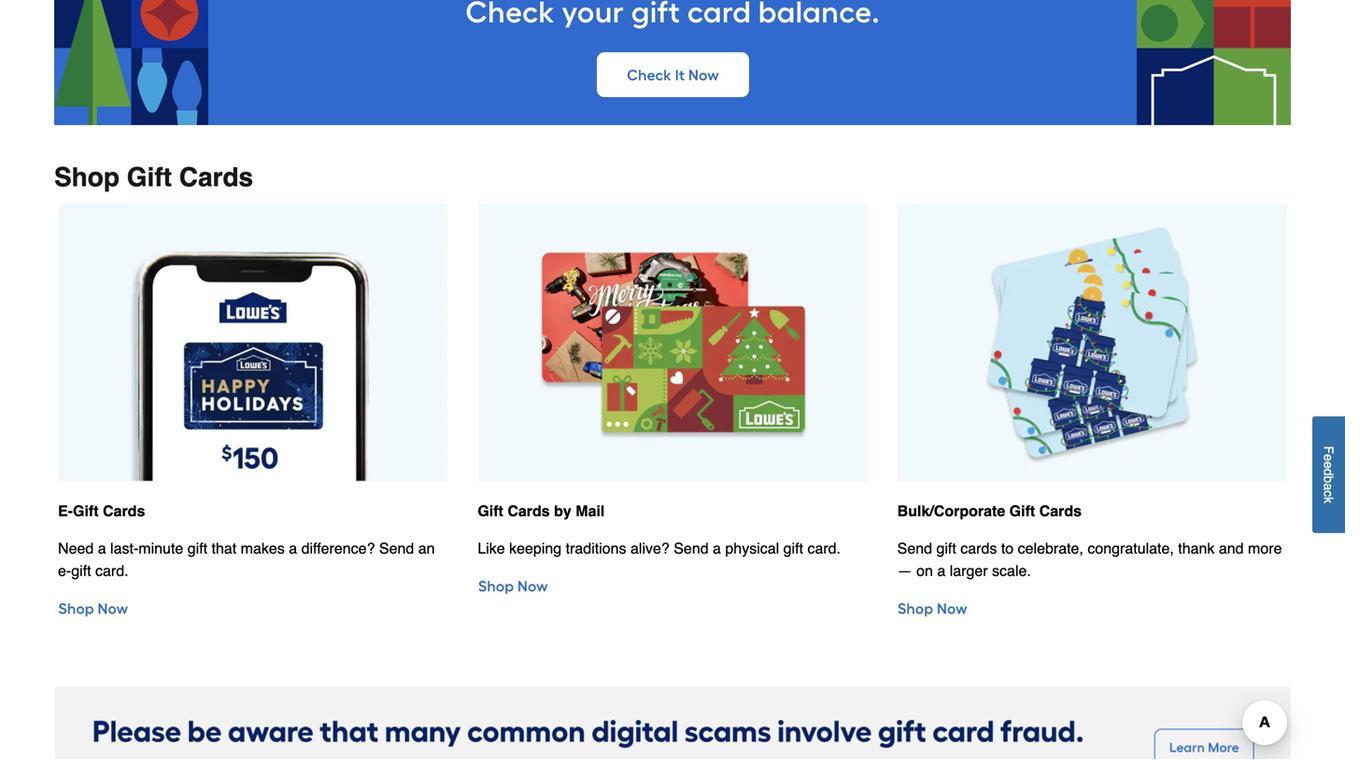 Task type: locate. For each thing, give the bounding box(es) containing it.
need a last-minute gift that makes a difference? send an e-gift card.
[[58, 540, 435, 580]]

e-
[[58, 503, 73, 520]]

send right alive?
[[674, 540, 709, 557]]

0 vertical spatial card.
[[808, 540, 841, 557]]

celebrate,
[[1018, 540, 1084, 557]]

cards
[[961, 540, 997, 557]]

2 send from the left
[[674, 540, 709, 557]]

—
[[898, 563, 912, 580]]

1 horizontal spatial send
[[674, 540, 709, 557]]

last-
[[110, 540, 139, 557]]

1 send from the left
[[379, 540, 414, 557]]

shop now image down send gift cards to celebrate, congratulate, thank and more — on a larger scale.
[[898, 598, 1287, 620]]

a right makes
[[289, 540, 297, 557]]

thank
[[1178, 540, 1215, 557]]

send left the an
[[379, 540, 414, 557]]

d
[[1322, 469, 1336, 476]]

shop now image for a
[[478, 575, 868, 597]]

send up on
[[898, 540, 932, 557]]

two lowe's holiday themed gift cards. image
[[478, 204, 868, 482]]

gift right shop
[[127, 163, 172, 192]]

keeping
[[509, 540, 562, 557]]

cards for bulk/corporate gift cards
[[1040, 503, 1082, 520]]

gift up larger
[[937, 540, 957, 557]]

e up d
[[1322, 454, 1336, 461]]

gift up to
[[1010, 503, 1035, 520]]

by
[[554, 503, 572, 520]]

a up k
[[1322, 483, 1336, 491]]

cards
[[179, 163, 253, 192], [103, 503, 145, 520], [508, 503, 550, 520], [1040, 503, 1082, 520]]

gift
[[127, 163, 172, 192], [73, 503, 99, 520], [478, 503, 503, 520], [1010, 503, 1035, 520]]

difference?
[[301, 540, 375, 557]]

card. right physical
[[808, 540, 841, 557]]

check your gift card balance. check it now. image
[[54, 0, 1291, 125]]

card. down last-
[[95, 563, 129, 580]]

f e e d b a c k button
[[1313, 417, 1345, 533]]

3 send from the left
[[898, 540, 932, 557]]

card.
[[808, 540, 841, 557], [95, 563, 129, 580]]

that
[[212, 540, 237, 557]]

2 horizontal spatial send
[[898, 540, 932, 557]]

b
[[1322, 476, 1336, 483]]

makes
[[241, 540, 285, 557]]

0 horizontal spatial shop now image
[[58, 598, 448, 620]]

shop now image
[[478, 575, 868, 597], [58, 598, 448, 620], [898, 598, 1287, 620]]

1 horizontal spatial card.
[[808, 540, 841, 557]]

an
[[418, 540, 435, 557]]

congratulate,
[[1088, 540, 1174, 557]]

2 e from the top
[[1322, 461, 1336, 469]]

1 horizontal spatial shop now image
[[478, 575, 868, 597]]

shop gift cards
[[54, 163, 253, 192]]

and
[[1219, 540, 1244, 557]]

2 horizontal spatial shop now image
[[898, 598, 1287, 620]]

shop now image down like keeping traditions alive? send a physical gift card.
[[478, 575, 868, 597]]

an assortment of lowe's corporate gift cards. image
[[898, 204, 1287, 482]]

mail
[[576, 503, 605, 520]]

a
[[1322, 483, 1336, 491], [98, 540, 106, 557], [289, 540, 297, 557], [713, 540, 721, 557], [937, 563, 946, 580]]

c
[[1322, 491, 1336, 497]]

1 vertical spatial card.
[[95, 563, 129, 580]]

send
[[379, 540, 414, 557], [674, 540, 709, 557], [898, 540, 932, 557]]

shop now image down need a last-minute gift that makes a difference? send an e-gift card.
[[58, 598, 448, 620]]

alive?
[[631, 540, 670, 557]]

e
[[1322, 454, 1336, 461], [1322, 461, 1336, 469]]

shop now image for congratulate,
[[898, 598, 1287, 620]]

bulk/corporate
[[898, 503, 1006, 520]]

gift
[[188, 540, 207, 557], [784, 540, 803, 557], [937, 540, 957, 557], [71, 563, 91, 580]]

k
[[1322, 497, 1336, 504]]

a left last-
[[98, 540, 106, 557]]

0 horizontal spatial send
[[379, 540, 414, 557]]

1 e from the top
[[1322, 454, 1336, 461]]

e-
[[58, 563, 71, 580]]

gift for shop
[[127, 163, 172, 192]]

gift cards by mail
[[478, 503, 605, 520]]

0 horizontal spatial card.
[[95, 563, 129, 580]]

gift right physical
[[784, 540, 803, 557]]

gift up need
[[73, 503, 99, 520]]

e up the b
[[1322, 461, 1336, 469]]

gift for bulk/corporate
[[1010, 503, 1035, 520]]

a right on
[[937, 563, 946, 580]]



Task type: vqa. For each thing, say whether or not it's contained in the screenshot.
an
yes



Task type: describe. For each thing, give the bounding box(es) containing it.
minute
[[139, 540, 183, 557]]

send inside need a last-minute gift that makes a difference? send an e-gift card.
[[379, 540, 414, 557]]

shop now image for that
[[58, 598, 448, 620]]

a inside send gift cards to celebrate, congratulate, thank and more — on a larger scale.
[[937, 563, 946, 580]]

cards for shop gift cards
[[179, 163, 253, 192]]

a left physical
[[713, 540, 721, 557]]

many digital scams involve gift card fraud. visit our gift card fraud page to learn more. image
[[54, 687, 1291, 760]]

send inside send gift cards to celebrate, congratulate, thank and more — on a larger scale.
[[898, 540, 932, 557]]

gift inside send gift cards to celebrate, congratulate, thank and more — on a larger scale.
[[937, 540, 957, 557]]

need
[[58, 540, 94, 557]]

traditions
[[566, 540, 626, 557]]

like keeping traditions alive? send a physical gift card.
[[478, 540, 841, 557]]

scale.
[[992, 563, 1031, 580]]

gift left that
[[188, 540, 207, 557]]

cards for e-gift cards
[[103, 503, 145, 520]]

to
[[1001, 540, 1014, 557]]

shop
[[54, 163, 120, 192]]

a phone screen showing a one hundred fifty dollar lowe's gift card. image
[[58, 204, 448, 482]]

physical
[[725, 540, 779, 557]]

larger
[[950, 563, 988, 580]]

card. inside need a last-minute gift that makes a difference? send an e-gift card.
[[95, 563, 129, 580]]

like
[[478, 540, 505, 557]]

e-gift cards
[[58, 503, 145, 520]]

a inside the f e e d b a c k button
[[1322, 483, 1336, 491]]

f e e d b a c k
[[1322, 446, 1336, 504]]

f
[[1322, 446, 1336, 454]]

gift up like
[[478, 503, 503, 520]]

more
[[1248, 540, 1282, 557]]

gift down need
[[71, 563, 91, 580]]

on
[[917, 563, 933, 580]]

gift for e-
[[73, 503, 99, 520]]

send gift cards to celebrate, congratulate, thank and more — on a larger scale.
[[898, 540, 1282, 580]]

bulk/corporate gift cards
[[898, 503, 1082, 520]]



